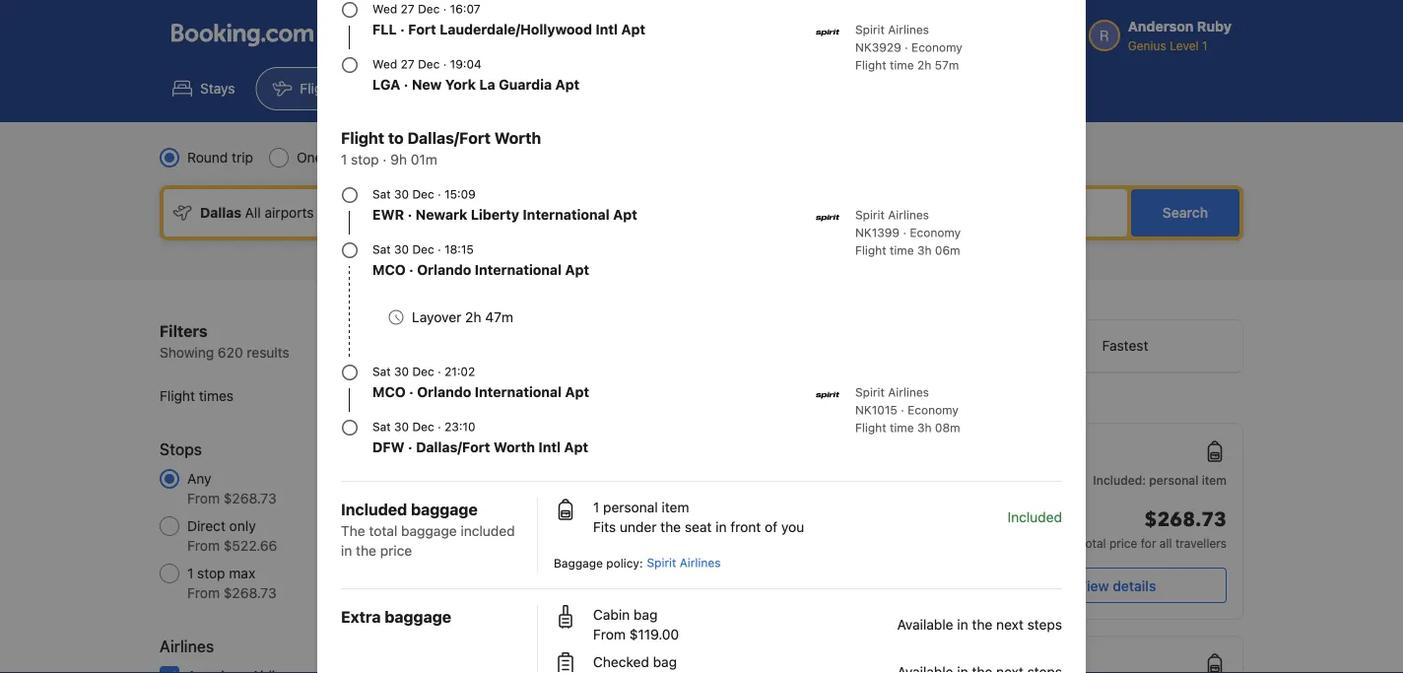Task type: locate. For each thing, give the bounding box(es) containing it.
economy up sat 30 dec · 15:09 ewr · newark liberty international apt
[[471, 149, 530, 166]]

personal up $268.73 total price for all travellers
[[1149, 473, 1199, 487]]

30 for sat 30 dec · 15:09 ewr · newark liberty international apt
[[394, 187, 409, 201]]

economy inside spirit airlines nk3929 · economy flight time 2h 57m
[[912, 40, 963, 54]]

international
[[523, 206, 610, 223], [475, 262, 562, 278], [475, 384, 562, 400]]

dec up the newark
[[412, 187, 434, 201]]

1236
[[467, 471, 499, 487]]

economy inside spirit airlines nk1015 · economy flight time 3h 08m
[[908, 403, 959, 417]]

1 horizontal spatial 01m
[[793, 531, 816, 545]]

dallas/fort up city
[[407, 129, 491, 147]]

0 vertical spatial international
[[523, 206, 610, 223]]

intl inside wed 27 dec · 16:07 fll · fort lauderdale/hollywood intl apt
[[596, 21, 618, 37]]

personal inside 1 personal item fits under the seat in front of you
[[603, 499, 658, 515]]

economy up 06m
[[910, 226, 961, 239]]

27 for new
[[401, 57, 415, 71]]

worth inside flight to dallas/fort worth 1 stop · 9h 01m
[[494, 129, 541, 147]]

2 vertical spatial international
[[475, 384, 562, 400]]

time for fort lauderdale/hollywood intl apt
[[890, 58, 914, 72]]

1 vertical spatial in
[[341, 542, 352, 559]]

booking.com logo image
[[171, 23, 313, 47], [171, 23, 313, 47]]

apt inside wed 27 dec · 19:04 lga · new york la guardia apt
[[555, 76, 580, 93]]

dec for wed 27 dec · 16:07 fll · fort lauderdale/hollywood intl apt
[[418, 2, 440, 16]]

· left "19:04"
[[443, 57, 447, 71]]

0 horizontal spatial personal
[[603, 499, 658, 515]]

ewr left .
[[618, 555, 644, 569]]

1 inside 1 stop max from $268.73
[[187, 565, 193, 581]]

18:15
[[444, 242, 474, 256]]

0 horizontal spatial in
[[341, 542, 352, 559]]

2h
[[917, 58, 931, 72], [465, 309, 481, 325]]

from down any
[[187, 490, 220, 506]]

orlando down 18:15
[[417, 262, 471, 278]]

available in the next steps
[[897, 616, 1062, 633]]

1 vertical spatial 15:09
[[618, 532, 662, 550]]

the down the
[[356, 542, 376, 559]]

1 horizontal spatial stop
[[351, 151, 379, 168]]

30 for sat 30 dec · 23:10 dfw · dallas/fort worth intl apt
[[394, 420, 409, 434]]

1 spirit airlines image from the top
[[816, 206, 840, 230]]

· inside 'spirit airlines nk1399 · economy flight time 3h 06m'
[[903, 226, 907, 239]]

only
[[229, 518, 256, 534]]

$268.73 up travellers
[[1144, 506, 1227, 534]]

stop inside 1 stop max from $268.73
[[197, 565, 225, 581]]

flight left times
[[160, 388, 195, 404]]

2 wed from the top
[[372, 57, 397, 71]]

wed up fll
[[372, 2, 397, 16]]

1 vertical spatial time
[[890, 243, 914, 257]]

$268.73
[[223, 490, 276, 506], [1144, 506, 1227, 534], [223, 585, 276, 601]]

included inside included baggage the total baggage included in the price
[[341, 500, 407, 519]]

personal for included:
[[1149, 473, 1199, 487]]

1 vertical spatial 3h
[[917, 421, 932, 435]]

0 horizontal spatial ewr
[[372, 206, 404, 223]]

dec inside sat 30 dec · 23:10 dfw · dallas/fort worth intl apt
[[412, 420, 434, 434]]

any from $268.73
[[187, 471, 276, 506]]

620
[[218, 344, 243, 361]]

all right for
[[1160, 536, 1172, 550]]

1 vertical spatial mco
[[372, 384, 406, 400]]

cabin
[[593, 606, 630, 623]]

spirit airlines image left nk1015
[[816, 383, 840, 407]]

1 personal item fits under the seat in front of you
[[593, 499, 804, 535]]

policy:
[[606, 556, 643, 570]]

0 horizontal spatial stop
[[197, 565, 225, 581]]

· right nk3929 at the right of the page
[[905, 40, 908, 54]]

included: personal item
[[1093, 473, 1227, 487]]

2 vertical spatial stop
[[197, 565, 225, 581]]

spirit right the policy:
[[647, 556, 676, 570]]

rentals
[[584, 80, 627, 97]]

baggage left fees
[[768, 391, 817, 405]]

1 horizontal spatial item
[[1202, 473, 1227, 487]]

1 vertical spatial ewr
[[618, 555, 644, 569]]

apt
[[621, 21, 646, 37], [555, 76, 580, 93], [613, 206, 637, 223], [565, 262, 589, 278], [565, 384, 589, 400], [564, 439, 588, 455]]

intl down prices
[[538, 439, 561, 455]]

30 inside sat 30 dec · 15:09 ewr · newark liberty international apt
[[394, 187, 409, 201]]

1 vertical spatial the
[[356, 542, 376, 559]]

time down nk1015
[[890, 421, 914, 435]]

economy inside 'spirit airlines nk1399 · economy flight time 3h 06m'
[[910, 226, 961, 239]]

spirit inside the baggage policy: spirit airlines
[[647, 556, 676, 570]]

2 time from the top
[[890, 243, 914, 257]]

airlines inside spirit airlines nk1015 · economy flight time 3h 08m
[[888, 385, 929, 399]]

wed inside wed 27 dec · 19:04 lga · new york la guardia apt
[[372, 57, 397, 71]]

flight down nk3929 at the right of the page
[[855, 58, 886, 72]]

spirit airlines link
[[647, 556, 721, 570]]

time for orlando international apt
[[890, 421, 914, 435]]

1 vertical spatial spirit airlines image
[[816, 383, 840, 407]]

dec up new
[[418, 57, 440, 71]]

3h left 06m
[[917, 243, 932, 257]]

spirit airlines up fits at the bottom left of the page
[[555, 498, 629, 511]]

from down cabin
[[593, 626, 626, 642]]

2 horizontal spatial in
[[957, 616, 968, 633]]

flight times
[[160, 388, 234, 404]]

price left for
[[1109, 536, 1137, 550]]

1 vertical spatial intl
[[538, 439, 561, 455]]

0 vertical spatial worth
[[494, 129, 541, 147]]

30 right .
[[654, 555, 669, 569]]

1 vertical spatial stop
[[790, 468, 815, 482]]

1 horizontal spatial price
[[1109, 536, 1137, 550]]

0 vertical spatial spirit airlines
[[555, 498, 629, 511]]

all right reset
[[484, 323, 499, 339]]

0 vertical spatial dallas/fort
[[407, 129, 491, 147]]

dec right .
[[672, 555, 694, 569]]

·
[[443, 2, 447, 16], [400, 21, 405, 37], [905, 40, 908, 54], [443, 57, 447, 71], [404, 76, 408, 93], [383, 151, 387, 168], [438, 187, 441, 201], [408, 206, 412, 223], [903, 226, 907, 239], [438, 242, 441, 256], [409, 262, 414, 278], [438, 365, 441, 378], [409, 384, 414, 400], [901, 403, 904, 417], [438, 420, 441, 434], [408, 439, 413, 455]]

mco inside sat 30 dec · 18:15 mco · orlando international apt
[[372, 262, 406, 278]]

0 horizontal spatial price
[[380, 542, 412, 559]]

intl for worth
[[538, 439, 561, 455]]

15:09 up the newark
[[444, 187, 476, 201]]

sat 30 dec · 21:02 mco · orlando international apt
[[372, 365, 589, 400]]

international inside sat 30 dec · 21:02 mco · orlando international apt
[[475, 384, 562, 400]]

direct only from $522.66
[[187, 518, 277, 554]]

0 vertical spatial 15:09
[[444, 187, 476, 201]]

prices
[[538, 391, 573, 405]]

spirit up nk3929 at the right of the page
[[855, 23, 885, 36]]

27 inside wed 27 dec · 19:04 lga · new york la guardia apt
[[401, 57, 415, 71]]

1 wed from the top
[[372, 2, 397, 16]]

sat for sat 30 dec · 23:10 dfw · dallas/fort worth intl apt
[[372, 420, 391, 434]]

2 3h from the top
[[917, 421, 932, 435]]

flight up way
[[341, 129, 384, 147]]

worth
[[494, 129, 541, 147], [494, 439, 535, 455]]

item inside 1 personal item fits under the seat in front of you
[[662, 499, 689, 515]]

available
[[897, 616, 953, 633]]

1 vertical spatial orlando
[[417, 384, 471, 400]]

round trip
[[187, 149, 253, 166]]

time inside spirit airlines nk1015 · economy flight time 3h 08m
[[890, 421, 914, 435]]

1 vertical spatial international
[[475, 262, 562, 278]]

0 vertical spatial stop
[[351, 151, 379, 168]]

apt inside sat 30 dec · 15:09 ewr · newark liberty international apt
[[613, 206, 637, 223]]

stop up you
[[790, 468, 815, 482]]

dec for wed 27 dec · 19:04 lga · new york la guardia apt
[[418, 57, 440, 71]]

orlando down 21:02
[[417, 384, 471, 400]]

4 sat from the top
[[372, 420, 391, 434]]

dec inside wed 27 dec · 16:07 fll · fort lauderdale/hollywood intl apt
[[418, 2, 440, 16]]

30 inside sat 30 dec · 23:10 dfw · dallas/fort worth intl apt
[[394, 420, 409, 434]]

trip
[[232, 149, 253, 166]]

flight inside 'spirit airlines nk1399 · economy flight time 3h 06m'
[[855, 243, 886, 257]]

· left 23:10
[[438, 420, 441, 434]]

2 vertical spatial in
[[957, 616, 968, 633]]

price inside $268.73 total price for all travellers
[[1109, 536, 1137, 550]]

prices may change if there are additional baggage fees
[[538, 391, 844, 405]]

included
[[341, 500, 407, 519], [1008, 509, 1062, 525]]

.
[[647, 551, 651, 565]]

30 inside sat 30 dec · 18:15 mco · orlando international apt
[[394, 242, 409, 256]]

wed up lga
[[372, 57, 397, 71]]

3h inside 'spirit airlines nk1399 · economy flight time 3h 06m'
[[917, 243, 932, 257]]

27 inside wed 27 dec · 16:07 fll · fort lauderdale/hollywood intl apt
[[401, 2, 415, 16]]

0 vertical spatial mco
[[372, 262, 406, 278]]

dec left 23:10
[[412, 420, 434, 434]]

flight inside spirit airlines nk1015 · economy flight time 3h 08m
[[855, 421, 886, 435]]

0 vertical spatial ewr
[[372, 206, 404, 223]]

dec left 21:02
[[412, 365, 434, 378]]

27
[[401, 2, 415, 16], [401, 57, 415, 71]]

dec inside 15:09 ewr . 30 dec
[[672, 555, 694, 569]]

· left 18:15
[[438, 242, 441, 256]]

spirit up nk1399
[[855, 208, 885, 222]]

personal up under
[[603, 499, 658, 515]]

worth down the guardia
[[494, 129, 541, 147]]

1 vertical spatial all
[[1160, 536, 1172, 550]]

3 sat from the top
[[372, 365, 391, 378]]

0 horizontal spatial 9h
[[390, 151, 407, 168]]

item for 1 personal item
[[662, 499, 689, 515]]

showing 620 results
[[160, 344, 289, 361]]

1 horizontal spatial the
[[660, 519, 681, 535]]

spirit up nk1015
[[855, 385, 885, 399]]

0 vertical spatial 2h
[[917, 58, 931, 72]]

01m
[[411, 151, 437, 168], [793, 531, 816, 545]]

sat for sat 30 dec · 21:02 mco · orlando international apt
[[372, 365, 391, 378]]

1 vertical spatial personal
[[603, 499, 658, 515]]

1 time from the top
[[890, 58, 914, 72]]

bag up $119.00
[[634, 606, 658, 623]]

intl up the rentals on the top of the page
[[596, 21, 618, 37]]

· up the newark
[[438, 187, 441, 201]]

from down 'direct'
[[187, 538, 220, 554]]

spirit airlines image
[[816, 21, 840, 44]]

included for included baggage the total baggage included in the price
[[341, 500, 407, 519]]

2 spirit airlines image from the top
[[816, 383, 840, 407]]

1 horizontal spatial all
[[1160, 536, 1172, 550]]

economy up 57m
[[912, 40, 963, 54]]

new
[[412, 76, 442, 93]]

from inside any from $268.73
[[187, 490, 220, 506]]

1 vertical spatial 2h
[[465, 309, 481, 325]]

bag inside cabin bag from $119.00
[[634, 606, 658, 623]]

sat inside sat 30 dec · 18:15 mco · orlando international apt
[[372, 242, 391, 256]]

dec for sat 30 dec · 15:09 ewr · newark liberty international apt
[[412, 187, 434, 201]]

1 horizontal spatial ewr
[[618, 555, 644, 569]]

1 right one
[[341, 151, 347, 168]]

$268.73 down max
[[223, 585, 276, 601]]

$268.73 inside any from $268.73
[[223, 490, 276, 506]]

1 up you
[[781, 468, 787, 482]]

3h left 08m
[[917, 421, 932, 435]]

way
[[326, 149, 351, 166]]

2h left 57m
[[917, 58, 931, 72]]

the inside included baggage the total baggage included in the price
[[356, 542, 376, 559]]

flight down nk1015
[[855, 421, 886, 435]]

01m inside flight to dallas/fort worth 1 stop · 9h 01m
[[411, 151, 437, 168]]

3 time from the top
[[890, 421, 914, 435]]

search
[[1163, 204, 1208, 221]]

0 vertical spatial in
[[716, 519, 727, 535]]

1 horizontal spatial personal
[[1149, 473, 1199, 487]]

the
[[660, 519, 681, 535], [356, 542, 376, 559], [972, 616, 993, 633]]

in down the
[[341, 542, 352, 559]]

1 3h from the top
[[917, 243, 932, 257]]

0 vertical spatial wed
[[372, 2, 397, 16]]

$268.73 up 'only'
[[223, 490, 276, 506]]

0 vertical spatial spirit airlines image
[[816, 206, 840, 230]]

0 horizontal spatial all
[[484, 323, 499, 339]]

bag down $119.00
[[653, 654, 677, 670]]

airlines up nk3929 at the right of the page
[[888, 23, 929, 36]]

lga
[[372, 76, 400, 93]]

economy for orlando international apt
[[908, 403, 959, 417]]

bag for cabin
[[634, 606, 658, 623]]

1 vertical spatial bag
[[653, 654, 677, 670]]

2 vertical spatial time
[[890, 421, 914, 435]]

the inside 1 personal item fits under the seat in front of you
[[660, 519, 681, 535]]

stop for 1 stop max from $268.73
[[197, 565, 225, 581]]

1 vertical spatial worth
[[494, 439, 535, 455]]

baggage
[[768, 391, 817, 405], [411, 500, 478, 519], [401, 523, 457, 539], [385, 607, 451, 626]]

1 vertical spatial dallas/fort
[[416, 439, 490, 455]]

3h for newark liberty international apt
[[917, 243, 932, 257]]

economy up 08m
[[908, 403, 959, 417]]

sat 30 dec · 18:15 mco · orlando international apt
[[372, 242, 589, 278]]

price
[[1109, 536, 1137, 550], [380, 542, 412, 559]]

spirit airlines
[[555, 498, 629, 511], [555, 587, 629, 601]]

9h right front
[[775, 531, 790, 545]]

· inside spirit airlines nk3929 · economy flight time 2h 57m
[[905, 40, 908, 54]]

international inside sat 30 dec · 15:09 ewr · newark liberty international apt
[[523, 206, 610, 223]]

1 horizontal spatial in
[[716, 519, 727, 535]]

dec up "fort"
[[418, 2, 440, 16]]

orlando inside sat 30 dec · 21:02 mco · orlando international apt
[[417, 384, 471, 400]]

flight down nk1399
[[855, 243, 886, 257]]

1 horizontal spatial intl
[[596, 21, 618, 37]]

dec inside wed 27 dec · 19:04 lga · new york la guardia apt
[[418, 57, 440, 71]]

15:09 up .
[[618, 532, 662, 550]]

airlines up fits at the bottom left of the page
[[587, 498, 629, 511]]

0 vertical spatial time
[[890, 58, 914, 72]]

1 sat from the top
[[372, 187, 391, 201]]

0 horizontal spatial included
[[341, 500, 407, 519]]

$268.73 inside $268.73 total price for all travellers
[[1144, 506, 1227, 534]]

round
[[187, 149, 228, 166]]

dallas/fort inside sat 30 dec · 23:10 dfw · dallas/fort worth intl apt
[[416, 439, 490, 455]]

2 sat from the top
[[372, 242, 391, 256]]

dallas/fort down 23:10
[[416, 439, 490, 455]]

1 27 from the top
[[401, 2, 415, 16]]

wed for lga
[[372, 57, 397, 71]]

27 up "fort"
[[401, 2, 415, 16]]

apt inside wed 27 dec · 16:07 fll · fort lauderdale/hollywood intl apt
[[621, 21, 646, 37]]

0 vertical spatial 3h
[[917, 243, 932, 257]]

orlando inside sat 30 dec · 18:15 mco · orlando international apt
[[417, 262, 471, 278]]

worth up the 1236
[[494, 439, 535, 455]]

1 vertical spatial 27
[[401, 57, 415, 71]]

0 vertical spatial the
[[660, 519, 681, 535]]

sat inside sat 30 dec · 21:02 mco · orlando international apt
[[372, 365, 391, 378]]

dec inside sat 30 dec · 21:02 mco · orlando international apt
[[412, 365, 434, 378]]

30 for sat 30 dec · 21:02 mco · orlando international apt
[[394, 365, 409, 378]]

9h down the to on the left top of the page
[[390, 151, 407, 168]]

· left the multi-
[[383, 151, 387, 168]]

1 horizontal spatial 2h
[[917, 58, 931, 72]]

car
[[558, 80, 580, 97]]

1 vertical spatial spirit airlines
[[555, 587, 629, 601]]

spirit inside spirit airlines nk1015 · economy flight time 3h 08m
[[855, 385, 885, 399]]

0 vertical spatial 01m
[[411, 151, 437, 168]]

0 vertical spatial bag
[[634, 606, 658, 623]]

are
[[689, 391, 707, 405]]

0 vertical spatial all
[[484, 323, 499, 339]]

time down nk3929 at the right of the page
[[890, 58, 914, 72]]

you
[[781, 519, 804, 535]]

apt inside sat 30 dec · 18:15 mco · orlando international apt
[[565, 262, 589, 278]]

price inside included baggage the total baggage included in the price
[[380, 542, 412, 559]]

1 vertical spatial wed
[[372, 57, 397, 71]]

international for sat 30 dec · 18:15 mco · orlando international apt
[[475, 262, 562, 278]]

0 horizontal spatial 01m
[[411, 151, 437, 168]]

intl for lauderdale/hollywood
[[596, 21, 618, 37]]

dec inside sat 30 dec · 15:09 ewr · newark liberty international apt
[[412, 187, 434, 201]]

0 horizontal spatial item
[[662, 499, 689, 515]]

additional baggage fees link
[[710, 391, 844, 405]]

0 vertical spatial personal
[[1149, 473, 1199, 487]]

1 vertical spatial item
[[662, 499, 689, 515]]

fastest button
[[1008, 320, 1243, 371]]

1 stop
[[781, 468, 815, 482]]

time inside 'spirit airlines nk1399 · economy flight time 3h 06m'
[[890, 243, 914, 257]]

item up travellers
[[1202, 473, 1227, 487]]

worth inside sat 30 dec · 23:10 dfw · dallas/fort worth intl apt
[[494, 439, 535, 455]]

dec
[[418, 2, 440, 16], [418, 57, 440, 71], [412, 187, 434, 201], [412, 242, 434, 256], [412, 365, 434, 378], [412, 420, 434, 434], [672, 555, 694, 569]]

mco
[[372, 262, 406, 278], [372, 384, 406, 400]]

47m
[[485, 309, 513, 325]]

0 horizontal spatial the
[[356, 542, 376, 559]]

1 vertical spatial 9h
[[775, 531, 790, 545]]

in right seat
[[716, 519, 727, 535]]

lauderdale/hollywood
[[440, 21, 592, 37]]

reset all
[[445, 323, 499, 339]]

time down nk1399
[[890, 243, 914, 257]]

0 vertical spatial item
[[1202, 473, 1227, 487]]

30 left 21:02
[[394, 365, 409, 378]]

30 inside sat 30 dec · 21:02 mco · orlando international apt
[[394, 365, 409, 378]]

international up 47m
[[475, 262, 562, 278]]

spirit airlines image
[[816, 206, 840, 230], [816, 383, 840, 407]]

9h inside flight to dallas/fort worth 1 stop · 9h 01m
[[390, 151, 407, 168]]

time inside spirit airlines nk3929 · economy flight time 2h 57m
[[890, 58, 914, 72]]

0 vertical spatial 27
[[401, 2, 415, 16]]

· right nk1015
[[901, 403, 904, 417]]

2 mco from the top
[[372, 384, 406, 400]]

international right liberty
[[523, 206, 610, 223]]

baggage right total
[[401, 523, 457, 539]]

2 orlando from the top
[[417, 384, 471, 400]]

0 vertical spatial intl
[[596, 21, 618, 37]]

sat for sat 30 dec · 15:09 ewr · newark liberty international apt
[[372, 187, 391, 201]]

2 horizontal spatial the
[[972, 616, 993, 633]]

included baggage the total baggage included in the price
[[341, 500, 515, 559]]

27 up new
[[401, 57, 415, 71]]

sat inside sat 30 dec · 23:10 dfw · dallas/fort worth intl apt
[[372, 420, 391, 434]]

baggage policy: spirit airlines
[[554, 556, 721, 570]]

fees
[[820, 391, 844, 405]]

1 horizontal spatial included
[[1008, 509, 1062, 525]]

item
[[1202, 473, 1227, 487], [662, 499, 689, 515]]

mco for sat 30 dec · 21:02 mco · orlando international apt
[[372, 384, 406, 400]]

in
[[716, 519, 727, 535], [341, 542, 352, 559], [957, 616, 968, 633]]

1 horizontal spatial 15:09
[[618, 532, 662, 550]]

spirit airlines nk1399 · economy flight time 3h 06m
[[855, 208, 961, 257]]

dec left 18:15
[[412, 242, 434, 256]]

spirit inside spirit airlines nk3929 · economy flight time 2h 57m
[[855, 23, 885, 36]]

1 orlando from the top
[[417, 262, 471, 278]]

30 down the multi-
[[394, 187, 409, 201]]

wed inside wed 27 dec · 16:07 fll · fort lauderdale/hollywood intl apt
[[372, 2, 397, 16]]

1 inside 1 personal item fits under the seat in front of you
[[593, 499, 599, 515]]

item up seat
[[662, 499, 689, 515]]

spirit down "baggage" in the left bottom of the page
[[555, 587, 584, 601]]

from down direct only from $522.66
[[187, 585, 220, 601]]

international inside sat 30 dec · 18:15 mco · orlando international apt
[[475, 262, 562, 278]]

mco inside sat 30 dec · 21:02 mco · orlando international apt
[[372, 384, 406, 400]]

0 vertical spatial 9h
[[390, 151, 407, 168]]

extra baggage
[[341, 607, 451, 626]]

2h inside spirit airlines nk3929 · economy flight time 2h 57m
[[917, 58, 931, 72]]

stop left the multi-
[[351, 151, 379, 168]]

3h inside spirit airlines nk1015 · economy flight time 3h 08m
[[917, 421, 932, 435]]

in inside included baggage the total baggage included in the price
[[341, 542, 352, 559]]

personal
[[1149, 473, 1199, 487], [603, 499, 658, 515]]

ewr left the newark
[[372, 206, 404, 223]]

airlines up nk1399
[[888, 208, 929, 222]]

airlines up nk1015
[[888, 385, 929, 399]]

$268.73 total price for all travellers
[[1079, 506, 1227, 550]]

intl inside sat 30 dec · 23:10 dfw · dallas/fort worth intl apt
[[538, 439, 561, 455]]

08m
[[935, 421, 960, 435]]

nk1015
[[855, 403, 897, 417]]

item for included:
[[1202, 473, 1227, 487]]

2 27 from the top
[[401, 57, 415, 71]]

dec inside sat 30 dec · 18:15 mco · orlando international apt
[[412, 242, 434, 256]]

0 vertical spatial orlando
[[417, 262, 471, 278]]

27 for fort
[[401, 2, 415, 16]]

2 horizontal spatial stop
[[790, 468, 815, 482]]

30 up dfw
[[394, 420, 409, 434]]

international up sat 30 dec · 23:10 dfw · dallas/fort worth intl apt
[[475, 384, 562, 400]]

stop inside flight to dallas/fort worth 1 stop · 9h 01m
[[351, 151, 379, 168]]

0 horizontal spatial intl
[[538, 439, 561, 455]]

1 mco from the top
[[372, 262, 406, 278]]

0 horizontal spatial 15:09
[[444, 187, 476, 201]]

sat inside sat 30 dec · 15:09 ewr · newark liberty international apt
[[372, 187, 391, 201]]

flight + hotel
[[407, 80, 493, 97]]

1 down 'direct'
[[187, 565, 193, 581]]

21:02
[[444, 365, 475, 378]]

the left next
[[972, 616, 993, 633]]



Task type: describe. For each thing, give the bounding box(es) containing it.
the
[[341, 523, 365, 539]]

liberty
[[471, 206, 519, 223]]

spirit airlines nk3929 · economy flight time 2h 57m
[[855, 23, 963, 72]]

1 spirit airlines from the top
[[555, 498, 629, 511]]

ewr inside 15:09 ewr . 30 dec
[[618, 555, 644, 569]]

· up layover
[[409, 262, 414, 278]]

sat for sat 30 dec · 18:15 mco · orlando international apt
[[372, 242, 391, 256]]

flight + hotel link
[[363, 67, 510, 110]]

· inside flight to dallas/fort worth 1 stop · 9h 01m
[[383, 151, 387, 168]]

there
[[657, 391, 686, 405]]

all inside reset all button
[[484, 323, 499, 339]]

1 stop max from $268.73
[[187, 565, 276, 601]]

next
[[996, 616, 1024, 633]]

1 for 1 stop
[[781, 468, 787, 482]]

view
[[1078, 577, 1109, 594]]

+
[[447, 80, 455, 97]]

· down layover
[[409, 384, 414, 400]]

included
[[461, 523, 515, 539]]

orlando for sat 30 dec · 21:02 mco · orlando international apt
[[417, 384, 471, 400]]

from inside direct only from $522.66
[[187, 538, 220, 554]]

sat 30 dec · 15:09 ewr · newark liberty international apt
[[372, 187, 637, 223]]

car rentals link
[[513, 67, 644, 110]]

details
[[1113, 577, 1156, 594]]

airlines down 1 stop max from $268.73
[[160, 637, 214, 656]]

airlines inside spirit airlines nk3929 · economy flight time 2h 57m
[[888, 23, 929, 36]]

· right lga
[[404, 76, 408, 93]]

results
[[247, 344, 289, 361]]

economy for fort lauderdale/hollywood intl apt
[[912, 40, 963, 54]]

dfw
[[372, 439, 405, 455]]

30 inside 15:09 ewr . 30 dec
[[654, 555, 669, 569]]

bag for checked
[[653, 654, 677, 670]]

spirit inside 'spirit airlines nk1399 · economy flight time 3h 06m'
[[855, 208, 885, 222]]

1 inside flight to dallas/fort worth 1 stop · 9h 01m
[[341, 151, 347, 168]]

reset
[[445, 323, 481, 339]]

dec for sat 30 dec · 18:15 mco · orlando international apt
[[412, 242, 434, 256]]

newark
[[416, 206, 467, 223]]

included for included
[[1008, 509, 1062, 525]]

1 for 1 stop max from $268.73
[[187, 565, 193, 581]]

flights
[[300, 80, 342, 97]]

$119.00
[[629, 626, 679, 642]]

wed for fll
[[372, 2, 397, 16]]

spirit up "baggage" in the left bottom of the page
[[555, 498, 584, 511]]

international for sat 30 dec · 21:02 mco · orlando international apt
[[475, 384, 562, 400]]

57m
[[935, 58, 959, 72]]

$268.73 inside 1 stop max from $268.73
[[223, 585, 276, 601]]

change
[[602, 391, 643, 405]]

stays
[[200, 80, 235, 97]]

view details
[[1078, 577, 1156, 594]]

9h 01m
[[775, 531, 816, 545]]

one
[[297, 149, 323, 166]]

filters
[[160, 322, 208, 340]]

total
[[369, 523, 397, 539]]

cabin bag from $119.00
[[593, 606, 679, 642]]

economy for newark liberty international apt
[[910, 226, 961, 239]]

· right fll
[[400, 21, 405, 37]]

1 vertical spatial 01m
[[793, 531, 816, 545]]

apt inside sat 30 dec · 23:10 dfw · dallas/fort worth intl apt
[[564, 439, 588, 455]]

total
[[1079, 536, 1106, 550]]

fll
[[372, 21, 397, 37]]

wed 27 dec · 19:04 lga · new york la guardia apt
[[372, 57, 580, 93]]

15:09 ewr . 30 dec
[[618, 532, 694, 569]]

spirit airlines image for orlando international apt
[[816, 383, 840, 407]]

of
[[765, 519, 778, 535]]

flight to dallas/fort worth 1 stop · 9h 01m
[[341, 129, 541, 168]]

1 horizontal spatial 9h
[[775, 531, 790, 545]]

baggage right extra
[[385, 607, 451, 626]]

06m
[[935, 243, 960, 257]]

if
[[646, 391, 654, 405]]

mco for sat 30 dec · 18:15 mco · orlando international apt
[[372, 262, 406, 278]]

dec for sat 30 dec · 21:02 mco · orlando international apt
[[412, 365, 434, 378]]

york
[[445, 76, 476, 93]]

wed 27 dec · 16:07 fll · fort lauderdale/hollywood intl apt
[[372, 2, 646, 37]]

30 for sat 30 dec · 18:15 mco · orlando international apt
[[394, 242, 409, 256]]

checked bag
[[593, 654, 677, 670]]

orlando for sat 30 dec · 18:15 mco · orlando international apt
[[417, 262, 471, 278]]

from inside cabin bag from $119.00
[[593, 626, 626, 642]]

view details button
[[1007, 568, 1227, 603]]

2 vertical spatial the
[[972, 616, 993, 633]]

2 spirit airlines from the top
[[555, 587, 629, 601]]

seat
[[685, 519, 712, 535]]

· inside spirit airlines nk1015 · economy flight time 3h 08m
[[901, 403, 904, 417]]

ewr inside sat 30 dec · 15:09 ewr · newark liberty international apt
[[372, 206, 404, 223]]

spirit airlines image for newark liberty international apt
[[816, 206, 840, 230]]

extra
[[341, 607, 381, 626]]

· left the newark
[[408, 206, 412, 223]]

$522.66
[[223, 538, 277, 554]]

stop for 1 stop
[[790, 468, 815, 482]]

spirit airlines nk1015 · economy flight time 3h 08m
[[855, 385, 960, 435]]

direct
[[187, 518, 226, 534]]

to
[[388, 129, 404, 147]]

from inside 1 stop max from $268.73
[[187, 585, 220, 601]]

front
[[730, 519, 761, 535]]

any
[[187, 471, 211, 487]]

· left 16:07
[[443, 2, 447, 16]]

layover
[[412, 309, 461, 325]]

3h for orlando international apt
[[917, 421, 932, 435]]

16:07
[[450, 2, 480, 16]]

dec for sat 30 dec · 23:10 dfw · dallas/fort worth intl apt
[[412, 420, 434, 434]]

apt inside sat 30 dec · 21:02 mco · orlando international apt
[[565, 384, 589, 400]]

la
[[479, 76, 495, 93]]

under
[[620, 519, 657, 535]]

included:
[[1093, 473, 1146, 487]]

for
[[1141, 536, 1156, 550]]

flight left +
[[407, 80, 443, 97]]

flight inside flight to dallas/fort worth 1 stop · 9h 01m
[[341, 129, 384, 147]]

checked
[[593, 654, 649, 670]]

0 horizontal spatial 2h
[[465, 309, 481, 325]]

one way
[[297, 149, 351, 166]]

additional
[[710, 391, 765, 405]]

in inside 1 personal item fits under the seat in front of you
[[716, 519, 727, 535]]

all inside $268.73 total price for all travellers
[[1160, 536, 1172, 550]]

dallas/fort inside flight to dallas/fort worth 1 stop · 9h 01m
[[407, 129, 491, 147]]

times
[[199, 388, 234, 404]]

fastest
[[1102, 337, 1148, 354]]

baggage
[[554, 556, 603, 570]]

multi-city
[[395, 149, 455, 166]]

15:09 inside sat 30 dec · 15:09 ewr · newark liberty international apt
[[444, 187, 476, 201]]

fits
[[593, 519, 616, 535]]

personal for 1
[[603, 499, 658, 515]]

guardia
[[499, 76, 552, 93]]

steps
[[1027, 616, 1062, 633]]

1 for 1 personal item fits under the seat in front of you
[[593, 499, 599, 515]]

multi-
[[395, 149, 432, 166]]

layover 2h 47m
[[412, 309, 513, 325]]

15:09 inside 15:09 ewr . 30 dec
[[618, 532, 662, 550]]

sat 30 dec · 23:10 dfw · dallas/fort worth intl apt
[[372, 420, 588, 455]]

nk1399
[[855, 226, 900, 239]]

time for newark liberty international apt
[[890, 243, 914, 257]]

· right dfw
[[408, 439, 413, 455]]

reset all button
[[445, 319, 499, 343]]

search button
[[1131, 189, 1240, 236]]

airlines inside 'spirit airlines nk1399 · economy flight time 3h 06m'
[[888, 208, 929, 222]]

flight inside spirit airlines nk3929 · economy flight time 2h 57m
[[855, 58, 886, 72]]

airlines inside the baggage policy: spirit airlines
[[680, 556, 721, 570]]

baggage up included
[[411, 500, 478, 519]]

· left 21:02
[[438, 365, 441, 378]]

airlines up cabin
[[587, 587, 629, 601]]

stops
[[160, 440, 202, 459]]



Task type: vqa. For each thing, say whether or not it's contained in the screenshot.
Orlando in Sat 30 Dec · 18:15 MCO · Orlando International Apt
yes



